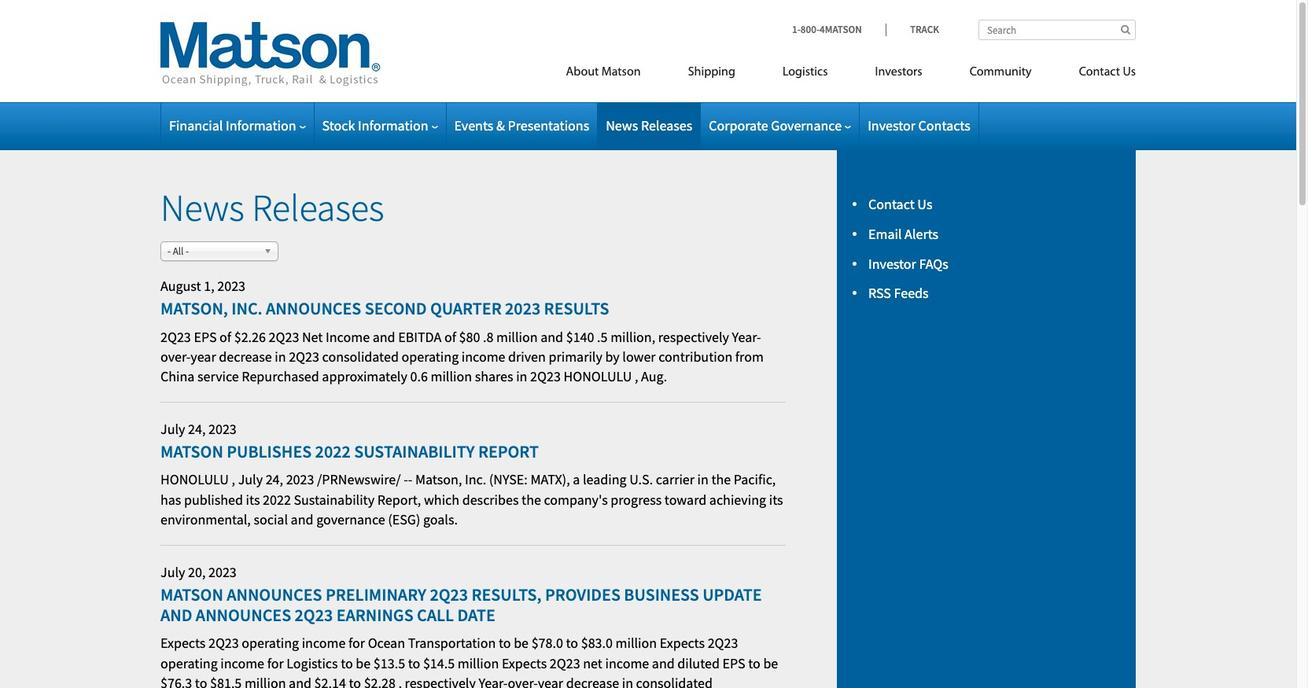 Task type: describe. For each thing, give the bounding box(es) containing it.
events
[[454, 116, 494, 135]]

income up $2.14
[[302, 635, 346, 653]]

second
[[365, 298, 427, 320]]

transportation
[[408, 635, 496, 653]]

inc.
[[232, 298, 263, 320]]

lower
[[623, 348, 656, 366]]

alerts
[[905, 225, 939, 243]]

publishes
[[227, 441, 312, 463]]

ebitda
[[398, 328, 442, 346]]

by
[[606, 348, 620, 366]]

and left $2.14
[[289, 674, 312, 689]]

from
[[736, 348, 764, 366]]

to left $14.5
[[408, 654, 420, 673]]

july 20, 2023 matson announces preliminary 2q23 results, provides business update and announces 2q23 earnings call date
[[161, 563, 762, 626]]

$140
[[566, 328, 595, 346]]

0 vertical spatial news
[[606, 116, 639, 135]]

governance
[[316, 511, 385, 529]]

date
[[458, 604, 496, 626]]

over- inside 'expects 2q23 operating income for ocean transportation to be $78.0 to $83.0 million expects 2q23 operating income for logistics to be $13.5 to $14.5 million expects 2q23 net income and diluted eps to be $76.3 to $81.5 million and $2.14 to $2.28 , respectively year-over-year decrease in consolidated'
[[508, 674, 538, 689]]

stock information link
[[322, 116, 438, 135]]

honolulu , july 24, 2023 /prnewswire/ -- matson, inc. (nyse: matx), a leading u.s. carrier in the pacific, has published its 2022 sustainability report, which describes the company's progress toward achieving its environmental, social and governance (esg) goals.
[[161, 471, 784, 529]]

financial information
[[169, 116, 296, 135]]

1 horizontal spatial operating
[[242, 635, 299, 653]]

matson for matson announces preliminary 2q23 results, provides business update and announces 2q23 earnings call date
[[161, 584, 223, 606]]

investor for investor contacts
[[868, 116, 916, 135]]

income right the net
[[606, 654, 649, 673]]

1 horizontal spatial releases
[[641, 116, 693, 135]]

july for publishes
[[161, 420, 185, 438]]

shares
[[475, 367, 514, 386]]

goals.
[[423, 511, 458, 529]]

about
[[566, 66, 599, 79]]

governance
[[771, 116, 842, 135]]

1 of from the left
[[220, 328, 231, 346]]

1 horizontal spatial the
[[712, 471, 731, 489]]

&
[[497, 116, 505, 135]]

1 horizontal spatial expects
[[502, 654, 547, 673]]

community link
[[946, 58, 1056, 91]]

, inside 'expects 2q23 operating income for ocean transportation to be $78.0 to $83.0 million expects 2q23 operating income for logistics to be $13.5 to $14.5 million expects 2q23 net income and diluted eps to be $76.3 to $81.5 million and $2.14 to $2.28 , respectively year-over-year decrease in consolidated'
[[399, 674, 402, 689]]

respectively inside "2q23 eps of $2.26 2q23 net income and ebitda of $80 .8 million and $140 .5 million, respectively year- over-year decrease in 2q23 consolidated operating income driven primarily by lower contribution from china service repurchased approximately 0.6 million shares in 2q23 honolulu , aug."
[[659, 328, 730, 346]]

july inside honolulu , july 24, 2023 /prnewswire/ -- matson, inc. (nyse: matx), a leading u.s. carrier in the pacific, has published its 2022 sustainability report, which describes the company's progress toward achieving its environmental, social and governance (esg) goals.
[[238, 471, 263, 489]]

describes
[[462, 491, 519, 509]]

sustainability
[[294, 491, 375, 509]]

carrier
[[656, 471, 695, 489]]

year- inside "2q23 eps of $2.26 2q23 net income and ebitda of $80 .8 million and $140 .5 million, respectively year- over-year decrease in 2q23 consolidated operating income driven primarily by lower contribution from china service repurchased approximately 0.6 million shares in 2q23 honolulu , aug."
[[732, 328, 762, 346]]

1 its from the left
[[246, 491, 260, 509]]

stock information
[[322, 116, 429, 135]]

2q23 down net
[[289, 348, 319, 366]]

and left diluted in the bottom of the page
[[652, 654, 675, 673]]

contact us inside top menu navigation
[[1079, 66, 1136, 79]]

matson,
[[161, 298, 228, 320]]

corporate
[[709, 116, 769, 135]]

in inside 'expects 2q23 operating income for ocean transportation to be $78.0 to $83.0 million expects 2q23 operating income for logistics to be $13.5 to $14.5 million expects 2q23 net income and diluted eps to be $76.3 to $81.5 million and $2.14 to $2.28 , respectively year-over-year decrease in consolidated'
[[622, 674, 634, 689]]

investors
[[876, 66, 923, 79]]

1-800-4matson
[[793, 23, 862, 36]]

respectively inside 'expects 2q23 operating income for ocean transportation to be $78.0 to $83.0 million expects 2q23 operating income for logistics to be $13.5 to $14.5 million expects 2q23 net income and diluted eps to be $76.3 to $81.5 million and $2.14 to $2.28 , respectively year-over-year decrease in consolidated'
[[405, 674, 476, 689]]

0 horizontal spatial be
[[356, 654, 371, 673]]

aug.
[[641, 367, 667, 386]]

year inside 'expects 2q23 operating income for ocean transportation to be $78.0 to $83.0 million expects 2q23 operating income for logistics to be $13.5 to $14.5 million expects 2q23 net income and diluted eps to be $76.3 to $81.5 million and $2.14 to $2.28 , respectively year-over-year decrease in consolidated'
[[538, 674, 564, 689]]

information for stock information
[[358, 116, 429, 135]]

net
[[302, 328, 323, 346]]

consolidated inside "2q23 eps of $2.26 2q23 net income and ebitda of $80 .8 million and $140 .5 million, respectively year- over-year decrease in 2q23 consolidated operating income driven primarily by lower contribution from china service repurchased approximately 0.6 million shares in 2q23 honolulu , aug."
[[322, 348, 399, 366]]

2 of from the left
[[445, 328, 456, 346]]

achieving
[[710, 491, 767, 509]]

$2.14
[[314, 674, 346, 689]]

.8 million
[[483, 328, 538, 346]]

business
[[624, 584, 699, 606]]

matson announces preliminary 2q23 results, provides business update and announces 2q23 earnings call date link
[[161, 584, 762, 626]]

diluted
[[678, 654, 720, 673]]

honolulu inside "2q23 eps of $2.26 2q23 net income and ebitda of $80 .8 million and $140 .5 million, respectively year- over-year decrease in 2q23 consolidated operating income driven primarily by lower contribution from china service repurchased approximately 0.6 million shares in 2q23 honolulu , aug."
[[564, 367, 632, 386]]

2022 inside july 24, 2023 matson publishes 2022 sustainability report
[[315, 441, 351, 463]]

0 horizontal spatial the
[[522, 491, 541, 509]]

in inside honolulu , july 24, 2023 /prnewswire/ -- matson, inc. (nyse: matx), a leading u.s. carrier in the pacific, has published its 2022 sustainability report, which describes the company's progress toward achieving its environmental, social and governance (esg) goals.
[[698, 471, 709, 489]]

2023 for matson publishes 2022 sustainability report
[[209, 420, 237, 438]]

email
[[869, 225, 902, 243]]

2q23 up "$81.5"
[[209, 635, 239, 653]]

1-
[[793, 23, 801, 36]]

august
[[161, 277, 201, 295]]

investor faqs link
[[869, 255, 949, 273]]

matx),
[[531, 471, 570, 489]]

announces down the social
[[227, 584, 322, 606]]

investor faqs
[[869, 255, 949, 273]]

$80
[[459, 328, 480, 346]]

and left $140
[[541, 328, 564, 346]]

1-800-4matson link
[[793, 23, 886, 36]]

investors link
[[852, 58, 946, 91]]

stock
[[322, 116, 355, 135]]

results,
[[472, 584, 542, 606]]

and
[[161, 604, 192, 626]]

to left the $2.28
[[349, 674, 361, 689]]

1 vertical spatial contact
[[869, 195, 915, 213]]

corporate governance
[[709, 116, 842, 135]]

about matson
[[566, 66, 641, 79]]

1 horizontal spatial million
[[458, 654, 499, 673]]

financial
[[169, 116, 223, 135]]

1 horizontal spatial news releases
[[606, 116, 693, 135]]

a
[[573, 471, 580, 489]]

contribution
[[659, 348, 733, 366]]

contacts
[[919, 116, 971, 135]]

to right '$76.3'
[[195, 674, 207, 689]]

20,
[[188, 563, 206, 581]]

update
[[703, 584, 762, 606]]

1 vertical spatial news
[[161, 184, 244, 231]]

community
[[970, 66, 1032, 79]]

published
[[184, 491, 243, 509]]

0 horizontal spatial contact us link
[[869, 195, 933, 213]]

july 24, 2023 matson publishes 2022 sustainability report
[[161, 420, 539, 463]]

$2.28
[[364, 674, 396, 689]]

$76.3
[[161, 674, 192, 689]]

0 horizontal spatial operating
[[161, 654, 218, 673]]

which
[[424, 491, 460, 509]]

matson for matson publishes 2022 sustainability report
[[161, 441, 223, 463]]

Search search field
[[979, 20, 1136, 40]]

income inside "2q23 eps of $2.26 2q23 net income and ebitda of $80 .8 million and $140 .5 million, respectively year- over-year decrease in 2q23 consolidated operating income driven primarily by lower contribution from china service repurchased approximately 0.6 million shares in 2q23 honolulu , aug."
[[462, 348, 506, 366]]

2q23 down $78.0
[[550, 654, 581, 673]]

decrease inside 'expects 2q23 operating income for ocean transportation to be $78.0 to $83.0 million expects 2q23 operating income for logistics to be $13.5 to $14.5 million expects 2q23 net income and diluted eps to be $76.3 to $81.5 million and $2.14 to $2.28 , respectively year-over-year decrease in consolidated'
[[566, 674, 619, 689]]

and down matson, inc. announces second quarter 2023 results link
[[373, 328, 396, 346]]

sustainability
[[354, 441, 475, 463]]

service
[[198, 367, 239, 386]]

corporate governance link
[[709, 116, 852, 135]]

track
[[910, 23, 940, 36]]

all
[[173, 245, 184, 258]]

logistics inside 'expects 2q23 operating income for ocean transportation to be $78.0 to $83.0 million expects 2q23 operating income for logistics to be $13.5 to $14.5 million expects 2q23 net income and diluted eps to be $76.3 to $81.5 million and $2.14 to $2.28 , respectively year-over-year decrease in consolidated'
[[287, 654, 338, 673]]

leading
[[583, 471, 627, 489]]

, inside "2q23 eps of $2.26 2q23 net income and ebitda of $80 .8 million and $140 .5 million, respectively year- over-year decrease in 2q23 consolidated operating income driven primarily by lower contribution from china service repurchased approximately 0.6 million shares in 2q23 honolulu , aug."
[[635, 367, 639, 386]]

announces inside august 1, 2023 matson, inc. announces second quarter 2023 results
[[266, 298, 361, 320]]

repurchased
[[242, 367, 319, 386]]

to left $78.0
[[499, 635, 511, 653]]

2q23 eps of $2.26 2q23 net income and ebitda of $80 .8 million and $140 .5 million, respectively year- over-year decrease in 2q23 consolidated operating income driven primarily by lower contribution from china service repurchased approximately 0.6 million shares in 2q23 honolulu , aug.
[[161, 328, 764, 386]]

environmental,
[[161, 511, 251, 529]]

report
[[478, 441, 539, 463]]



Task type: vqa. For each thing, say whether or not it's contained in the screenshot.
footer containing About
no



Task type: locate. For each thing, give the bounding box(es) containing it.
0 vertical spatial respectively
[[659, 328, 730, 346]]

0 horizontal spatial its
[[246, 491, 260, 509]]

expects
[[161, 635, 206, 653], [660, 635, 705, 653], [502, 654, 547, 673]]

0 horizontal spatial year-
[[479, 674, 508, 689]]

1 horizontal spatial for
[[349, 635, 365, 653]]

to right diluted in the bottom of the page
[[749, 654, 761, 673]]

0 horizontal spatial information
[[226, 116, 296, 135]]

be up the $2.28
[[356, 654, 371, 673]]

investor
[[868, 116, 916, 135], [869, 255, 917, 273]]

news releases down matson
[[606, 116, 693, 135]]

1 horizontal spatial us
[[1123, 66, 1136, 79]]

logistics down 800-
[[783, 66, 828, 79]]

july down china
[[161, 420, 185, 438]]

2 matson from the top
[[161, 584, 223, 606]]

2022 inside honolulu , july 24, 2023 /prnewswire/ -- matson, inc. (nyse: matx), a leading u.s. carrier in the pacific, has published its 2022 sustainability report, which describes the company's progress toward achieving its environmental, social and governance (esg) goals.
[[263, 491, 291, 509]]

1 matson from the top
[[161, 441, 223, 463]]

year inside "2q23 eps of $2.26 2q23 net income and ebitda of $80 .8 million and $140 .5 million, respectively year- over-year decrease in 2q23 consolidated operating income driven primarily by lower contribution from china service repurchased approximately 0.6 million shares in 2q23 honolulu , aug."
[[191, 348, 216, 366]]

0 horizontal spatial 2022
[[263, 491, 291, 509]]

investor down the investors link
[[868, 116, 916, 135]]

million
[[616, 635, 657, 653], [458, 654, 499, 673], [245, 674, 286, 689]]

honolulu inside honolulu , july 24, 2023 /prnewswire/ -- matson, inc. (nyse: matx), a leading u.s. carrier in the pacific, has published its 2022 sustainability report, which describes the company's progress toward achieving its environmental, social and governance (esg) goals.
[[161, 471, 229, 489]]

2023 right 20,
[[209, 563, 237, 581]]

operating
[[402, 348, 459, 366], [242, 635, 299, 653], [161, 654, 218, 673]]

1 horizontal spatial contact
[[1079, 66, 1121, 79]]

0 horizontal spatial year
[[191, 348, 216, 366]]

shipping link
[[665, 58, 759, 91]]

be right diluted in the bottom of the page
[[764, 654, 779, 673]]

matson inside july 24, 2023 matson publishes 2022 sustainability report
[[161, 441, 223, 463]]

2023 for matson, inc. announces second quarter 2023 results
[[217, 277, 246, 295]]

1 vertical spatial respectively
[[405, 674, 476, 689]]

1 vertical spatial contact us link
[[869, 195, 933, 213]]

email alerts link
[[869, 225, 939, 243]]

investor for investor faqs
[[869, 255, 917, 273]]

24, inside july 24, 2023 matson publishes 2022 sustainability report
[[188, 420, 206, 438]]

2022 up /prnewswire/
[[315, 441, 351, 463]]

0.6 million
[[410, 367, 472, 386]]

contact us
[[1079, 66, 1136, 79], [869, 195, 933, 213]]

800-
[[801, 23, 820, 36]]

0 horizontal spatial contact
[[869, 195, 915, 213]]

approximately
[[322, 367, 408, 386]]

1 horizontal spatial logistics
[[783, 66, 828, 79]]

$2.26
[[234, 328, 266, 346]]

email alerts
[[869, 225, 939, 243]]

july down publishes
[[238, 471, 263, 489]]

2023 inside july 20, 2023 matson announces preliminary 2q23 results, provides business update and announces 2q23 earnings call date
[[209, 563, 237, 581]]

has
[[161, 491, 181, 509]]

0 horizontal spatial eps
[[194, 328, 217, 346]]

over- down $78.0
[[508, 674, 538, 689]]

announces
[[266, 298, 361, 320], [227, 584, 322, 606], [196, 604, 291, 626]]

-
[[168, 245, 171, 258], [186, 245, 189, 258], [404, 471, 408, 489], [408, 471, 413, 489]]

earnings
[[337, 604, 414, 626]]

1 vertical spatial honolulu
[[161, 471, 229, 489]]

0 horizontal spatial expects
[[161, 635, 206, 653]]

its down pacific, on the bottom
[[769, 491, 784, 509]]

eps
[[194, 328, 217, 346], [723, 654, 746, 673]]

contact down search "search field"
[[1079, 66, 1121, 79]]

$14.5
[[423, 654, 455, 673]]

1 horizontal spatial contact us
[[1079, 66, 1136, 79]]

honolulu down the by
[[564, 367, 632, 386]]

million right "$81.5"
[[245, 674, 286, 689]]

income up "$81.5"
[[221, 654, 264, 673]]

year- up from
[[732, 328, 762, 346]]

$13.5
[[374, 654, 405, 673]]

4matson
[[820, 23, 862, 36]]

announces up net
[[266, 298, 361, 320]]

0 horizontal spatial million
[[245, 674, 286, 689]]

investor contacts link
[[868, 116, 971, 135]]

1 information from the left
[[226, 116, 296, 135]]

$78.0
[[532, 635, 563, 653]]

and right the social
[[291, 511, 314, 529]]

company's
[[544, 491, 608, 509]]

0 vertical spatial over-
[[161, 348, 191, 366]]

july for announces
[[161, 563, 185, 581]]

investor up "rss feeds"
[[869, 255, 917, 273]]

2 information from the left
[[358, 116, 429, 135]]

matson
[[161, 441, 223, 463], [161, 584, 223, 606]]

information right 'financial'
[[226, 116, 296, 135]]

decrease
[[219, 348, 272, 366], [566, 674, 619, 689]]

income up "shares"
[[462, 348, 506, 366]]

decrease down the net
[[566, 674, 619, 689]]

million right '$83.0' at the left of the page
[[616, 635, 657, 653]]

eps inside 'expects 2q23 operating income for ocean transportation to be $78.0 to $83.0 million expects 2q23 operating income for logistics to be $13.5 to $14.5 million expects 2q23 net income and diluted eps to be $76.3 to $81.5 million and $2.14 to $2.28 , respectively year-over-year decrease in consolidated'
[[723, 654, 746, 673]]

consolidated inside 'expects 2q23 operating income for ocean transportation to be $78.0 to $83.0 million expects 2q23 operating income for logistics to be $13.5 to $14.5 million expects 2q23 net income and diluted eps to be $76.3 to $81.5 million and $2.14 to $2.28 , respectively year-over-year decrease in consolidated'
[[636, 674, 713, 689]]

0 vertical spatial for
[[349, 635, 365, 653]]

news up - all - link
[[161, 184, 244, 231]]

news down matson
[[606, 116, 639, 135]]

1 horizontal spatial eps
[[723, 654, 746, 673]]

contact us link down search icon
[[1056, 58, 1136, 91]]

news releases link
[[606, 116, 693, 135]]

consolidated
[[322, 348, 399, 366], [636, 674, 713, 689]]

0 horizontal spatial honolulu
[[161, 471, 229, 489]]

1 vertical spatial for
[[267, 654, 284, 673]]

2 horizontal spatial expects
[[660, 635, 705, 653]]

consolidated up approximately
[[322, 348, 399, 366]]

24, inside honolulu , july 24, 2023 /prnewswire/ -- matson, inc. (nyse: matx), a leading u.s. carrier in the pacific, has published its 2022 sustainability report, which describes the company's progress toward achieving its environmental, social and governance (esg) goals.
[[266, 471, 283, 489]]

over- up china
[[161, 348, 191, 366]]

matson,
[[415, 471, 462, 489]]

24, down publishes
[[266, 471, 283, 489]]

1 horizontal spatial ,
[[399, 674, 402, 689]]

expects down $78.0
[[502, 654, 547, 673]]

0 vertical spatial year-
[[732, 328, 762, 346]]

1 vertical spatial contact us
[[869, 195, 933, 213]]

2023 inside honolulu , july 24, 2023 /prnewswire/ -- matson, inc. (nyse: matx), a leading u.s. carrier in the pacific, has published its 2022 sustainability report, which describes the company's progress toward achieving its environmental, social and governance (esg) goals.
[[286, 471, 314, 489]]

year up service at the left of page
[[191, 348, 216, 366]]

2 vertical spatial ,
[[399, 674, 402, 689]]

1 horizontal spatial year
[[538, 674, 564, 689]]

1 horizontal spatial its
[[769, 491, 784, 509]]

1 horizontal spatial decrease
[[566, 674, 619, 689]]

respectively up contribution
[[659, 328, 730, 346]]

$81.5
[[210, 674, 242, 689]]

respectively
[[659, 328, 730, 346], [405, 674, 476, 689]]

0 vertical spatial investor
[[868, 116, 916, 135]]

july inside july 20, 2023 matson announces preliminary 2q23 results, provides business update and announces 2q23 earnings call date
[[161, 563, 185, 581]]

us inside top menu navigation
[[1123, 66, 1136, 79]]

2 horizontal spatial operating
[[402, 348, 459, 366]]

2q23 up diluted in the bottom of the page
[[708, 635, 739, 653]]

shipping
[[688, 66, 736, 79]]

feeds
[[894, 284, 929, 303]]

be left $78.0
[[514, 635, 529, 653]]

and inside honolulu , july 24, 2023 /prnewswire/ -- matson, inc. (nyse: matx), a leading u.s. carrier in the pacific, has published its 2022 sustainability report, which describes the company's progress toward achieving its environmental, social and governance (esg) goals.
[[291, 511, 314, 529]]

track link
[[886, 23, 940, 36]]

0 vertical spatial eps
[[194, 328, 217, 346]]

1 vertical spatial news releases
[[161, 184, 384, 231]]

decrease inside "2q23 eps of $2.26 2q23 net income and ebitda of $80 .8 million and $140 .5 million, respectively year- over-year decrease in 2q23 consolidated operating income driven primarily by lower contribution from china service repurchased approximately 0.6 million shares in 2q23 honolulu , aug."
[[219, 348, 272, 366]]

eps down matson,
[[194, 328, 217, 346]]

year- inside 'expects 2q23 operating income for ocean transportation to be $78.0 to $83.0 million expects 2q23 operating income for logistics to be $13.5 to $14.5 million expects 2q23 net income and diluted eps to be $76.3 to $81.5 million and $2.14 to $2.28 , respectively year-over-year decrease in consolidated'
[[479, 674, 508, 689]]

august 1, 2023 matson, inc. announces second quarter 2023 results
[[161, 277, 610, 320]]

of left '$80'
[[445, 328, 456, 346]]

0 horizontal spatial respectively
[[405, 674, 476, 689]]

contact us down search icon
[[1079, 66, 1136, 79]]

, up published
[[232, 471, 235, 489]]

ocean
[[368, 635, 405, 653]]

contact us up "email alerts" link
[[869, 195, 933, 213]]

1 horizontal spatial over-
[[508, 674, 538, 689]]

1 vertical spatial year
[[538, 674, 564, 689]]

contact inside top menu navigation
[[1079, 66, 1121, 79]]

0 vertical spatial honolulu
[[564, 367, 632, 386]]

- all -
[[168, 245, 189, 258]]

0 horizontal spatial ,
[[232, 471, 235, 489]]

2023 up publishes
[[209, 420, 237, 438]]

expects up diluted in the bottom of the page
[[660, 635, 705, 653]]

1 vertical spatial releases
[[252, 184, 384, 231]]

pacific,
[[734, 471, 776, 489]]

.5 million,
[[597, 328, 656, 346]]

july left 20,
[[161, 563, 185, 581]]

the up achieving
[[712, 471, 731, 489]]

1 horizontal spatial year-
[[732, 328, 762, 346]]

2023 up sustainability at the bottom
[[286, 471, 314, 489]]

0 horizontal spatial for
[[267, 654, 284, 673]]

0 vertical spatial consolidated
[[322, 348, 399, 366]]

2 vertical spatial operating
[[161, 654, 218, 673]]

1 vertical spatial million
[[458, 654, 499, 673]]

/prnewswire/
[[317, 471, 401, 489]]

1 horizontal spatial be
[[514, 635, 529, 653]]

0 horizontal spatial over-
[[161, 348, 191, 366]]

results
[[544, 298, 610, 320]]

financial information link
[[169, 116, 306, 135]]

primarily
[[549, 348, 603, 366]]

, inside honolulu , july 24, 2023 /prnewswire/ -- matson, inc. (nyse: matx), a leading u.s. carrier in the pacific, has published its 2022 sustainability report, which describes the company's progress toward achieving its environmental, social and governance (esg) goals.
[[232, 471, 235, 489]]

year- down transportation
[[479, 674, 508, 689]]

1 vertical spatial the
[[522, 491, 541, 509]]

expects down and
[[161, 635, 206, 653]]

announces down 20,
[[196, 604, 291, 626]]

income
[[326, 328, 370, 346]]

us down search icon
[[1123, 66, 1136, 79]]

0 vertical spatial july
[[161, 420, 185, 438]]

0 horizontal spatial us
[[918, 195, 933, 213]]

1 vertical spatial logistics
[[287, 654, 338, 673]]

the down matx),
[[522, 491, 541, 509]]

0 vertical spatial us
[[1123, 66, 1136, 79]]

operating up '$76.3'
[[161, 654, 218, 673]]

about matson link
[[543, 58, 665, 91]]

to right $78.0
[[566, 635, 579, 653]]

rss feeds
[[869, 284, 929, 303]]

0 vertical spatial 2022
[[315, 441, 351, 463]]

2 horizontal spatial million
[[616, 635, 657, 653]]

1 vertical spatial year-
[[479, 674, 508, 689]]

None search field
[[979, 20, 1136, 40]]

rss feeds link
[[869, 284, 929, 303]]

matson down 20,
[[161, 584, 223, 606]]

2q23 left net
[[269, 328, 299, 346]]

matson
[[602, 66, 641, 79]]

matson up has
[[161, 441, 223, 463]]

search image
[[1121, 24, 1131, 35]]

events & presentations
[[454, 116, 590, 135]]

0 vertical spatial the
[[712, 471, 731, 489]]

eps inside "2q23 eps of $2.26 2q23 net income and ebitda of $80 .8 million and $140 .5 million, respectively year- over-year decrease in 2q23 consolidated operating income driven primarily by lower contribution from china service repurchased approximately 0.6 million shares in 2q23 honolulu , aug."
[[194, 328, 217, 346]]

expects 2q23 operating income for ocean transportation to be $78.0 to $83.0 million expects 2q23 operating income for logistics to be $13.5 to $14.5 million expects 2q23 net income and diluted eps to be $76.3 to $81.5 million and $2.14 to $2.28 , respectively year-over-year decrease in consolidated
[[161, 635, 779, 689]]

information for financial information
[[226, 116, 296, 135]]

0 vertical spatial year
[[191, 348, 216, 366]]

over- inside "2q23 eps of $2.26 2q23 net income and ebitda of $80 .8 million and $140 .5 million, respectively year- over-year decrease in 2q23 consolidated operating income driven primarily by lower contribution from china service repurchased approximately 0.6 million shares in 2q23 honolulu , aug."
[[161, 348, 191, 366]]

(esg)
[[388, 511, 421, 529]]

2q23 left earnings
[[295, 604, 333, 626]]

1 horizontal spatial of
[[445, 328, 456, 346]]

2 vertical spatial million
[[245, 674, 286, 689]]

, left aug.
[[635, 367, 639, 386]]

operating down ebitda
[[402, 348, 459, 366]]

information right stock
[[358, 116, 429, 135]]

1 vertical spatial operating
[[242, 635, 299, 653]]

2023 up .8 million
[[505, 298, 541, 320]]

and
[[373, 328, 396, 346], [541, 328, 564, 346], [291, 511, 314, 529], [652, 654, 675, 673], [289, 674, 312, 689]]

0 horizontal spatial logistics
[[287, 654, 338, 673]]

1 vertical spatial over-
[[508, 674, 538, 689]]

releases
[[641, 116, 693, 135], [252, 184, 384, 231]]

2023 inside july 24, 2023 matson publishes 2022 sustainability report
[[209, 420, 237, 438]]

2023 right 1,
[[217, 277, 246, 295]]

logistics link
[[759, 58, 852, 91]]

2q23 up transportation
[[430, 584, 468, 606]]

social
[[254, 511, 288, 529]]

1 horizontal spatial consolidated
[[636, 674, 713, 689]]

0 vertical spatial ,
[[635, 367, 639, 386]]

2q23 down driven
[[530, 367, 561, 386]]

1 horizontal spatial respectively
[[659, 328, 730, 346]]

0 horizontal spatial consolidated
[[322, 348, 399, 366]]

2022 up the social
[[263, 491, 291, 509]]

2q23 down matson,
[[161, 328, 191, 346]]

0 vertical spatial contact us
[[1079, 66, 1136, 79]]

1 vertical spatial decrease
[[566, 674, 619, 689]]

preliminary
[[326, 584, 427, 606]]

matson image
[[161, 22, 381, 87]]

0 horizontal spatial 24,
[[188, 420, 206, 438]]

0 horizontal spatial news
[[161, 184, 244, 231]]

contact up email
[[869, 195, 915, 213]]

1 horizontal spatial 24,
[[266, 471, 283, 489]]

provides
[[545, 584, 621, 606]]

of left $2.26
[[220, 328, 231, 346]]

decrease down $2.26
[[219, 348, 272, 366]]

net
[[583, 654, 603, 673]]

to up $2.14
[[341, 654, 353, 673]]

news releases up - all - link
[[161, 184, 384, 231]]

china
[[161, 367, 195, 386]]

year down $78.0
[[538, 674, 564, 689]]

1 horizontal spatial contact us link
[[1056, 58, 1136, 91]]

0 vertical spatial news releases
[[606, 116, 693, 135]]

0 horizontal spatial releases
[[252, 184, 384, 231]]

1 horizontal spatial 2022
[[315, 441, 351, 463]]

top menu navigation
[[495, 58, 1136, 91]]

0 vertical spatial 24,
[[188, 420, 206, 438]]

its
[[246, 491, 260, 509], [769, 491, 784, 509]]

matson publishes 2022 sustainability report link
[[161, 441, 539, 463]]

quarter
[[430, 298, 502, 320]]

0 vertical spatial contact
[[1079, 66, 1121, 79]]

july inside july 24, 2023 matson publishes 2022 sustainability report
[[161, 420, 185, 438]]

0 vertical spatial operating
[[402, 348, 459, 366]]

logistics inside top menu navigation
[[783, 66, 828, 79]]

2 horizontal spatial be
[[764, 654, 779, 673]]

24, down china
[[188, 420, 206, 438]]

1 vertical spatial eps
[[723, 654, 746, 673]]

honolulu up published
[[161, 471, 229, 489]]

honolulu
[[564, 367, 632, 386], [161, 471, 229, 489]]

2 its from the left
[[769, 491, 784, 509]]

1 horizontal spatial honolulu
[[564, 367, 632, 386]]

1 vertical spatial investor
[[869, 255, 917, 273]]

0 horizontal spatial contact us
[[869, 195, 933, 213]]

1 vertical spatial matson
[[161, 584, 223, 606]]

its up the social
[[246, 491, 260, 509]]

million down transportation
[[458, 654, 499, 673]]

presentations
[[508, 116, 590, 135]]

information
[[226, 116, 296, 135], [358, 116, 429, 135]]

matson inside july 20, 2023 matson announces preliminary 2q23 results, provides business update and announces 2q23 earnings call date
[[161, 584, 223, 606]]

eps right diluted in the bottom of the page
[[723, 654, 746, 673]]

us up alerts in the right of the page
[[918, 195, 933, 213]]

, right the $2.28
[[399, 674, 402, 689]]

0 vertical spatial decrease
[[219, 348, 272, 366]]

2023 for matson announces preliminary 2q23 results, provides business update and announces 2q23 earnings call date
[[209, 563, 237, 581]]

respectively down $14.5
[[405, 674, 476, 689]]

consolidated down diluted in the bottom of the page
[[636, 674, 713, 689]]

of
[[220, 328, 231, 346], [445, 328, 456, 346]]

0 horizontal spatial decrease
[[219, 348, 272, 366]]

0 vertical spatial releases
[[641, 116, 693, 135]]

operating up "$81.5"
[[242, 635, 299, 653]]

contact us link up "email alerts" link
[[869, 195, 933, 213]]

operating inside "2q23 eps of $2.26 2q23 net income and ebitda of $80 .8 million and $140 .5 million, respectively year- over-year decrease in 2q23 consolidated operating income driven primarily by lower contribution from china service repurchased approximately 0.6 million shares in 2q23 honolulu , aug."
[[402, 348, 459, 366]]

logistics up $2.14
[[287, 654, 338, 673]]

1 vertical spatial us
[[918, 195, 933, 213]]



